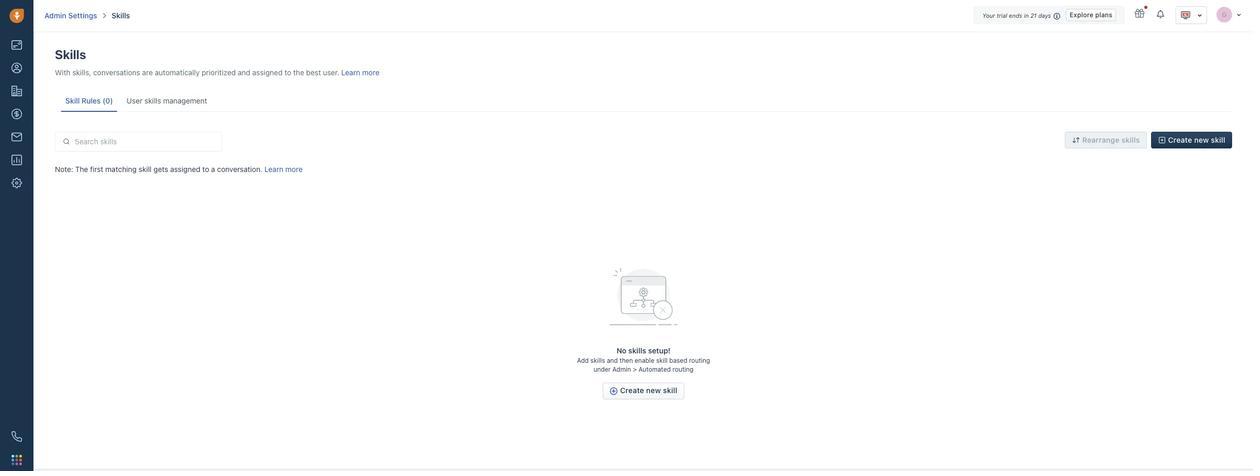 Task type: describe. For each thing, give the bounding box(es) containing it.
under
[[594, 366, 611, 374]]

1 horizontal spatial skills
[[112, 11, 130, 20]]

setup!
[[648, 346, 671, 355]]

skills for no
[[628, 346, 646, 355]]

warning image
[[1158, 136, 1166, 144]]

and inside the no skills setup! add skills and then enable skill based routing under admin > automated routing
[[607, 357, 618, 365]]

user skills management tab
[[121, 91, 212, 112]]

no
[[617, 346, 627, 355]]

note:
[[55, 165, 73, 174]]

settings
[[68, 11, 97, 20]]

ic_arrow_down image
[[1237, 11, 1242, 18]]

skills,
[[72, 68, 91, 77]]

to inside skill rules (0) 'tab panel'
[[202, 165, 209, 174]]

1 horizontal spatial assigned
[[252, 68, 283, 77]]

ic_search image
[[63, 137, 70, 147]]

automated
[[639, 366, 671, 374]]

1 horizontal spatial create new skill button
[[1151, 132, 1232, 149]]

>
[[633, 366, 637, 374]]

enable
[[635, 357, 655, 365]]

skill inside the no skills setup! add skills and then enable skill based routing under admin > automated routing
[[656, 357, 668, 365]]

rules
[[82, 96, 101, 105]]

skill rules (0)
[[65, 96, 113, 105]]

explore plans button
[[1066, 9, 1116, 21]]

best
[[306, 68, 321, 77]]

21
[[1031, 12, 1037, 19]]

0 vertical spatial admin
[[44, 11, 66, 20]]

skills for rearrange
[[1122, 135, 1140, 144]]

1 vertical spatial skills
[[55, 47, 86, 62]]

skills for user
[[144, 96, 161, 105]]

in
[[1024, 12, 1029, 19]]

create new skill for add icon
[[620, 386, 677, 395]]

freshworks switcher image
[[12, 455, 22, 465]]

a
[[211, 165, 215, 174]]

are
[[142, 68, 153, 77]]

0 vertical spatial routing
[[689, 357, 710, 365]]

rearrange
[[1083, 135, 1120, 144]]

user.
[[323, 68, 339, 77]]

based
[[669, 357, 688, 365]]

note: the first matching skill gets assigned to a conversation. learn more
[[55, 165, 303, 174]]

learn more link for user.
[[341, 68, 380, 77]]

first
[[90, 165, 103, 174]]

explore plans
[[1070, 11, 1113, 19]]

create new skill for warning "icon"
[[1168, 135, 1226, 144]]

more inside skill rules (0) 'tab panel'
[[285, 165, 303, 174]]

Search skills text field
[[70, 132, 214, 151]]

days
[[1039, 12, 1051, 19]]

conversation.
[[217, 165, 263, 174]]

0 vertical spatial and
[[238, 68, 250, 77]]

1 vertical spatial routing
[[673, 366, 694, 374]]

1 horizontal spatial more
[[362, 68, 380, 77]]



Task type: locate. For each thing, give the bounding box(es) containing it.
learn right conversation.
[[264, 165, 283, 174]]

0 horizontal spatial learn
[[264, 165, 283, 174]]

your trial ends in 21 days
[[983, 12, 1051, 19]]

1 vertical spatial to
[[202, 165, 209, 174]]

and down no
[[607, 357, 618, 365]]

and right the "prioritized"
[[238, 68, 250, 77]]

1 vertical spatial and
[[607, 357, 618, 365]]

rearrange skills
[[1083, 135, 1140, 144]]

routing down based
[[673, 366, 694, 374]]

learn
[[341, 68, 360, 77], [264, 165, 283, 174]]

learn more link right user.
[[341, 68, 380, 77]]

0 horizontal spatial skills
[[55, 47, 86, 62]]

create new skill button
[[1151, 132, 1232, 149], [603, 383, 684, 399]]

the
[[293, 68, 304, 77]]

1 vertical spatial create
[[620, 386, 644, 395]]

0 vertical spatial create new skill
[[1168, 135, 1226, 144]]

the
[[75, 165, 88, 174]]

skills inside tab
[[144, 96, 161, 105]]

(0)
[[103, 96, 113, 105]]

1 horizontal spatial learn
[[341, 68, 360, 77]]

1 vertical spatial create new skill button
[[603, 383, 684, 399]]

trial
[[997, 12, 1007, 19]]

0 horizontal spatial to
[[202, 165, 209, 174]]

learn right user.
[[341, 68, 360, 77]]

phone element
[[6, 426, 27, 447]]

more
[[362, 68, 380, 77], [285, 165, 303, 174]]

1 vertical spatial more
[[285, 165, 303, 174]]

1 horizontal spatial admin
[[613, 366, 631, 374]]

learn more link for more
[[264, 165, 303, 174]]

0 horizontal spatial assigned
[[170, 165, 200, 174]]

skills up "enable"
[[628, 346, 646, 355]]

routing
[[689, 357, 710, 365], [673, 366, 694, 374]]

0 vertical spatial more
[[362, 68, 380, 77]]

rearrange skills button
[[1065, 132, 1147, 149]]

assigned right gets
[[170, 165, 200, 174]]

prioritized
[[202, 68, 236, 77]]

with skills, conversations are automatically prioritized and assigned to the best user. learn more
[[55, 68, 380, 77]]

skills empty image image
[[604, 255, 683, 333]]

user skills management
[[127, 96, 207, 105]]

learn inside skill rules (0) 'tab panel'
[[264, 165, 283, 174]]

0 horizontal spatial create new skill button
[[603, 383, 684, 399]]

1 horizontal spatial create
[[1168, 135, 1192, 144]]

skills right user
[[144, 96, 161, 105]]

to
[[285, 68, 291, 77], [202, 165, 209, 174]]

skills up with
[[55, 47, 86, 62]]

missing translation "unavailable" for locale "en-us" image
[[1181, 10, 1191, 20]]

0 horizontal spatial create new skill
[[620, 386, 677, 395]]

skills up under
[[591, 357, 605, 365]]

skills right the rearrange
[[1122, 135, 1140, 144]]

create new skill right warning "icon"
[[1168, 135, 1226, 144]]

1 vertical spatial learn more link
[[264, 165, 303, 174]]

add icon image
[[610, 387, 618, 395]]

your
[[983, 12, 995, 19]]

0 horizontal spatial admin
[[44, 11, 66, 20]]

create
[[1168, 135, 1192, 144], [620, 386, 644, 395]]

admin left settings
[[44, 11, 66, 20]]

ic_arrow_down image
[[1197, 11, 1203, 19]]

then
[[620, 357, 633, 365]]

learn more link
[[341, 68, 380, 77], [264, 165, 303, 174]]

0 vertical spatial create
[[1168, 135, 1192, 144]]

management
[[163, 96, 207, 105]]

skill rules (0) tab
[[61, 91, 117, 112]]

create new skill
[[1168, 135, 1226, 144], [620, 386, 677, 395]]

0 horizontal spatial more
[[285, 165, 303, 174]]

0 vertical spatial learn more link
[[341, 68, 380, 77]]

assigned left the
[[252, 68, 283, 77]]

new right warning "icon"
[[1195, 135, 1209, 144]]

0 horizontal spatial create
[[620, 386, 644, 395]]

gets
[[154, 165, 168, 174]]

new
[[1195, 135, 1209, 144], [646, 386, 661, 395]]

1 vertical spatial assigned
[[170, 165, 200, 174]]

user
[[127, 96, 142, 105]]

bell regular image
[[1157, 9, 1165, 19]]

assigned inside skill rules (0) 'tab panel'
[[170, 165, 200, 174]]

to left a
[[202, 165, 209, 174]]

ic_info_icon image
[[1054, 12, 1061, 20]]

no skills setup! add skills and then enable skill based routing under admin > automated routing
[[577, 346, 710, 374]]

1 horizontal spatial new
[[1195, 135, 1209, 144]]

1 horizontal spatial to
[[285, 68, 291, 77]]

matching
[[105, 165, 137, 174]]

0 vertical spatial assigned
[[252, 68, 283, 77]]

1 vertical spatial learn
[[264, 165, 283, 174]]

with
[[55, 68, 70, 77]]

1 vertical spatial new
[[646, 386, 661, 395]]

skill
[[65, 96, 80, 105]]

routing right based
[[689, 357, 710, 365]]

skills inside button
[[1122, 135, 1140, 144]]

sort icon image
[[1072, 136, 1081, 144]]

admin
[[44, 11, 66, 20], [613, 366, 631, 374]]

skills
[[112, 11, 130, 20], [55, 47, 86, 62]]

admin settings
[[44, 11, 97, 20]]

skills
[[144, 96, 161, 105], [1122, 135, 1140, 144], [628, 346, 646, 355], [591, 357, 605, 365]]

new for the right create new skill button
[[1195, 135, 1209, 144]]

0 vertical spatial to
[[285, 68, 291, 77]]

0 horizontal spatial and
[[238, 68, 250, 77]]

0 vertical spatial new
[[1195, 135, 1209, 144]]

plans
[[1096, 11, 1113, 19]]

conversations
[[93, 68, 140, 77]]

1 horizontal spatial learn more link
[[341, 68, 380, 77]]

phone image
[[12, 431, 22, 442]]

create for add icon
[[620, 386, 644, 395]]

create for warning "icon"
[[1168, 135, 1192, 144]]

new for the bottommost create new skill button
[[646, 386, 661, 395]]

assigned
[[252, 68, 283, 77], [170, 165, 200, 174]]

learn more link inside skill rules (0) 'tab panel'
[[264, 165, 303, 174]]

skill
[[1211, 135, 1226, 144], [139, 165, 152, 174], [656, 357, 668, 365], [663, 386, 677, 395]]

to left the
[[285, 68, 291, 77]]

new down automated
[[646, 386, 661, 395]]

0 vertical spatial skills
[[112, 11, 130, 20]]

add
[[577, 357, 589, 365]]

1 vertical spatial admin
[[613, 366, 631, 374]]

admin settings link
[[44, 10, 97, 21]]

create right warning "icon"
[[1168, 135, 1192, 144]]

explore
[[1070, 11, 1094, 19]]

create right add icon
[[620, 386, 644, 395]]

ends
[[1009, 12, 1022, 19]]

automatically
[[155, 68, 200, 77]]

create new skill down automated
[[620, 386, 677, 395]]

1 horizontal spatial create new skill
[[1168, 135, 1226, 144]]

skills right settings
[[112, 11, 130, 20]]

0 vertical spatial learn
[[341, 68, 360, 77]]

admin inside the no skills setup! add skills and then enable skill based routing under admin > automated routing
[[613, 366, 631, 374]]

admin down then
[[613, 366, 631, 374]]

1 vertical spatial create new skill
[[620, 386, 677, 395]]

0 vertical spatial create new skill button
[[1151, 132, 1232, 149]]

0 horizontal spatial new
[[646, 386, 661, 395]]

1 horizontal spatial and
[[607, 357, 618, 365]]

0 horizontal spatial learn more link
[[264, 165, 303, 174]]

skill rules (0) tab panel
[[55, 115, 1232, 399]]

learn more link right conversation.
[[264, 165, 303, 174]]

and
[[238, 68, 250, 77], [607, 357, 618, 365]]



Task type: vqa. For each thing, say whether or not it's contained in the screenshot.
the skills in User skills management TAB
yes



